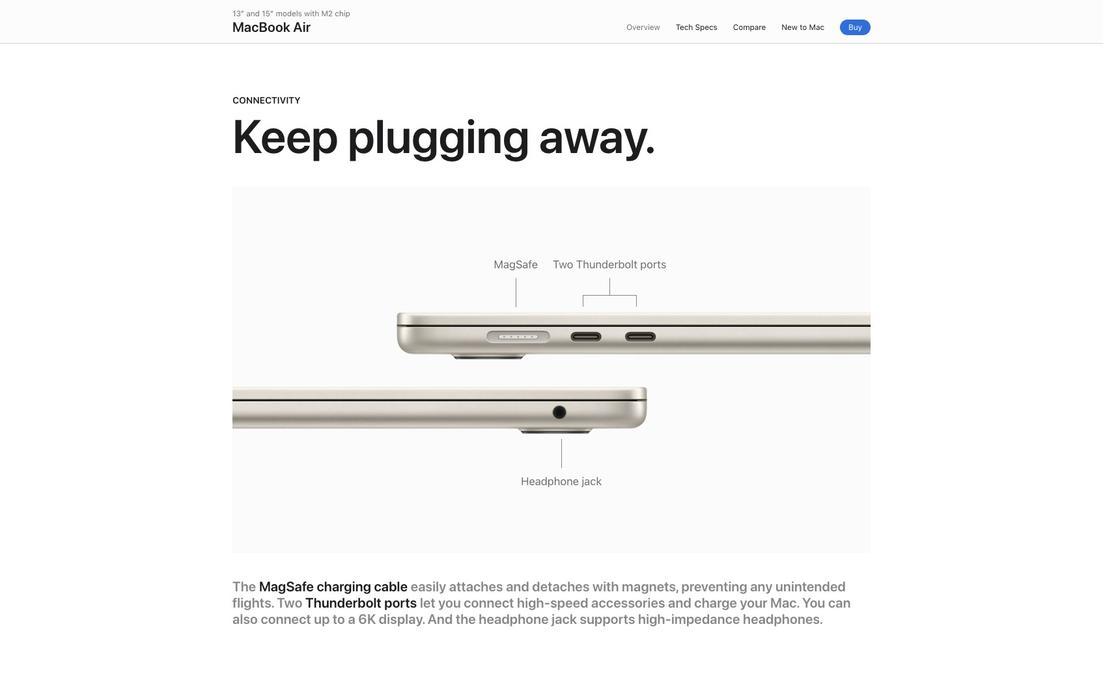 Task type: locate. For each thing, give the bounding box(es) containing it.
up
[[314, 611, 330, 628]]

thunderbolt
[[576, 258, 638, 271]]

the
[[456, 611, 476, 628]]

magsafe
[[494, 258, 538, 271], [259, 579, 314, 595]]

side view of macbook air showcasing headphone jack image
[[233, 387, 648, 435]]

accessories
[[592, 595, 666, 611]]

and inside easily attaches and detaches with magnets, preventing any unintended flights. two
[[506, 579, 530, 595]]

also
[[233, 611, 258, 628]]

jack down detaches
[[552, 611, 577, 628]]

0 vertical spatial two
[[553, 258, 574, 271]]

and right 13" at top left
[[246, 9, 260, 18]]

0 horizontal spatial magsafe
[[259, 579, 314, 595]]

tech specs link
[[676, 20, 718, 35]]

1 horizontal spatial and
[[506, 579, 530, 595]]

charging
[[317, 579, 371, 595]]

connect left up
[[261, 611, 311, 628]]

connectivity keep plugging away.
[[233, 95, 656, 164]]

to
[[800, 23, 807, 32], [333, 611, 345, 628]]

attaches
[[449, 579, 503, 595]]

with
[[304, 9, 319, 18], [593, 579, 619, 595]]

0 vertical spatial magsafe
[[494, 258, 538, 271]]

and
[[428, 611, 453, 628]]

new to mac link
[[782, 20, 825, 35]]

0 horizontal spatial connect
[[261, 611, 311, 628]]

0 horizontal spatial to
[[333, 611, 345, 628]]

0 horizontal spatial with
[[304, 9, 319, 18]]

two
[[553, 258, 574, 271], [277, 595, 303, 611]]

two thunderbolt ports
[[553, 258, 667, 271]]

supports
[[580, 611, 636, 628]]

with for detaches
[[593, 579, 619, 595]]

1 horizontal spatial magsafe
[[494, 258, 538, 271]]

compare link
[[733, 20, 766, 35]]

air
[[293, 19, 311, 35]]

1 horizontal spatial with
[[593, 579, 619, 595]]

with up supports at the right of the page
[[593, 579, 619, 595]]

charge
[[695, 595, 738, 611]]

1 vertical spatial magsafe
[[259, 579, 314, 595]]

and
[[246, 9, 260, 18], [506, 579, 530, 595], [669, 595, 692, 611]]

0 horizontal spatial two
[[277, 595, 303, 611]]

flights.
[[233, 595, 274, 611]]

1 vertical spatial jack
[[552, 611, 577, 628]]

two left thunderbolt
[[553, 258, 574, 271]]

you
[[439, 595, 461, 611]]

with left m2
[[304, 9, 319, 18]]

two left up
[[277, 595, 303, 611]]

13" and 15" models with m2 chip
[[233, 9, 350, 18]]

models
[[276, 9, 302, 18]]

m2
[[322, 9, 333, 18]]

macbook air
[[233, 19, 311, 35]]

easily
[[411, 579, 447, 595]]

and inside let you connect high-speed accessories and charge your mac. you can also connect up to a 6k display. and the headphone jack supports high‑impedance headphones.
[[669, 595, 692, 611]]

1 vertical spatial with
[[593, 579, 619, 595]]

1 vertical spatial to
[[333, 611, 345, 628]]

to left a
[[333, 611, 345, 628]]

plugging
[[348, 108, 530, 164]]

0 vertical spatial to
[[800, 23, 807, 32]]

13"
[[233, 9, 244, 18]]

1 vertical spatial two
[[277, 595, 303, 611]]

connect
[[464, 595, 514, 611], [261, 611, 311, 628]]

two inside easily attaches and detaches with magnets, preventing any unintended flights. two
[[277, 595, 303, 611]]

0 vertical spatial with
[[304, 9, 319, 18]]

overview
[[627, 23, 660, 32]]

to left mac at the right top of page
[[800, 23, 807, 32]]

ports
[[641, 258, 667, 271]]

chip
[[335, 9, 350, 18]]

0 vertical spatial jack
[[582, 475, 602, 488]]

compare
[[733, 23, 766, 32]]

0 horizontal spatial jack
[[552, 611, 577, 628]]

with inside easily attaches and detaches with magnets, preventing any unintended flights. two
[[593, 579, 619, 595]]

connectivity
[[233, 95, 301, 106]]

jack
[[582, 475, 602, 488], [552, 611, 577, 628]]

and left charge in the bottom of the page
[[669, 595, 692, 611]]

any
[[751, 579, 773, 595]]

headphone
[[521, 475, 579, 488]]

jack right headphone
[[582, 475, 602, 488]]

2 horizontal spatial and
[[669, 595, 692, 611]]

and up headphone
[[506, 579, 530, 595]]

side view of macbook air showcasing magsafe and two thunderbolts image
[[396, 312, 871, 361]]

preventing
[[682, 579, 748, 595]]

away.
[[539, 108, 656, 164]]

connect right you
[[464, 595, 514, 611]]



Task type: describe. For each thing, give the bounding box(es) containing it.
keep
[[233, 108, 339, 164]]

buy
[[849, 23, 863, 32]]

tech specs
[[676, 23, 718, 32]]

a
[[348, 611, 356, 628]]

can
[[829, 595, 851, 611]]

unintended
[[776, 579, 846, 595]]

mac
[[810, 23, 825, 32]]

the magsafe charging cable
[[233, 579, 408, 595]]

let
[[420, 595, 436, 611]]

connectivity element
[[0, 95, 1104, 628]]

1 horizontal spatial two
[[553, 258, 574, 271]]

mac.
[[771, 595, 800, 611]]

the
[[233, 579, 256, 595]]

new to mac
[[782, 23, 825, 32]]

speed
[[551, 595, 589, 611]]

easily attaches and detaches with magnets, preventing any unintended flights. two
[[233, 579, 846, 611]]

buy link
[[841, 20, 871, 35]]

tech
[[676, 23, 693, 32]]

1 horizontal spatial jack
[[582, 475, 602, 488]]

high‑impedance
[[639, 611, 741, 628]]

jack inside let you connect high-speed accessories and charge your mac. you can also connect up to a 6k display. and the headphone jack supports high‑impedance headphones.
[[552, 611, 577, 628]]

specs
[[696, 23, 718, 32]]

cable
[[374, 579, 408, 595]]

1 horizontal spatial connect
[[464, 595, 514, 611]]

macbook
[[233, 19, 291, 35]]

new
[[782, 23, 798, 32]]

high-
[[517, 595, 551, 611]]

headphone
[[479, 611, 549, 628]]

1 horizontal spatial to
[[800, 23, 807, 32]]

to inside let you connect high-speed accessories and charge your mac. you can also connect up to a 6k display. and the headphone jack supports high‑impedance headphones.
[[333, 611, 345, 628]]

thunderbolt ports
[[306, 595, 417, 611]]

you
[[803, 595, 826, 611]]

overview link
[[627, 20, 660, 35]]

display.
[[379, 611, 425, 628]]

your
[[741, 595, 768, 611]]

with for models
[[304, 9, 319, 18]]

magnets,
[[622, 579, 679, 595]]

15"
[[262, 9, 274, 18]]

let you connect high-speed accessories and charge your mac. you can also connect up to a 6k display. and the headphone jack supports high‑impedance headphones.
[[233, 595, 851, 628]]

headphone jack
[[521, 475, 602, 488]]

headphones.
[[743, 611, 824, 628]]

6k
[[359, 611, 376, 628]]

0 horizontal spatial and
[[246, 9, 260, 18]]

detaches
[[533, 579, 590, 595]]



Task type: vqa. For each thing, say whether or not it's contained in the screenshot.
the right Customer
no



